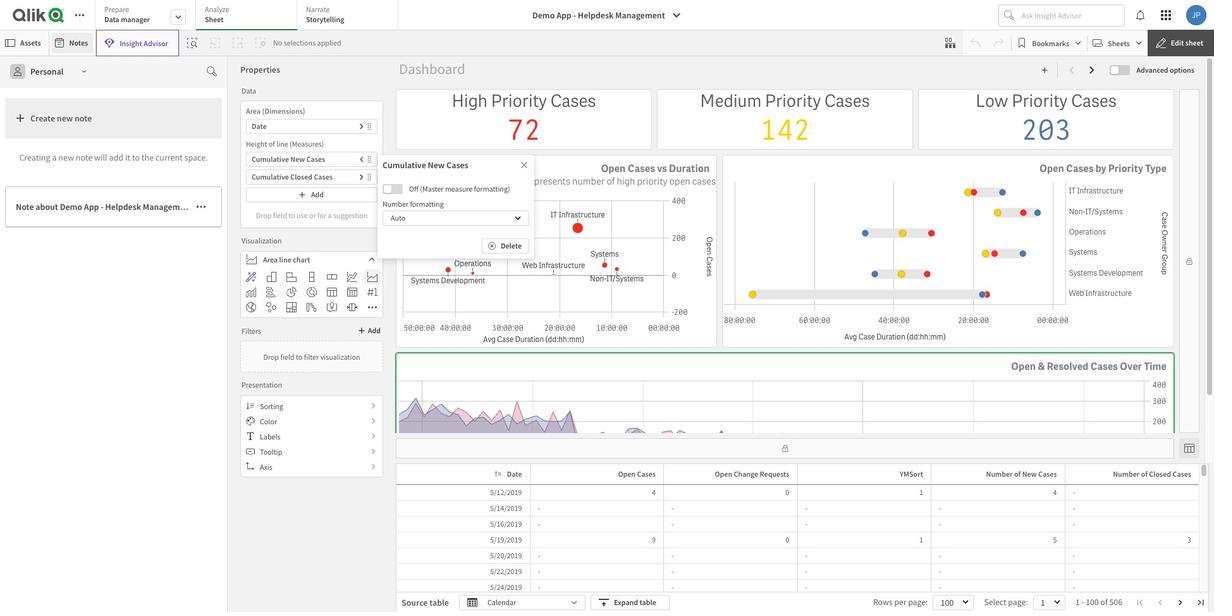 Task type: locate. For each thing, give the bounding box(es) containing it.
of inside button
[[1014, 469, 1021, 479]]

area
[[246, 106, 261, 116], [263, 255, 278, 264]]

note about demo app - helpdesk management (november 16, 2023) button
[[5, 187, 273, 227]]

tooltip
[[260, 447, 282, 456]]

demo inside 'demo app - helpdesk management' button
[[532, 9, 555, 21]]

0 vertical spatial 0
[[786, 488, 790, 497]]

data down properties
[[242, 86, 256, 95]]

area for area (dimensions)
[[246, 106, 261, 116]]

note left will
[[76, 152, 93, 163]]

field
[[280, 352, 294, 361]]

1 vertical spatial helpdesk
[[105, 201, 141, 212]]

tab list
[[95, 0, 403, 32]]

app
[[557, 9, 572, 21], [84, 201, 99, 212]]

app inside button
[[557, 9, 572, 21]]

date up height on the top left
[[252, 121, 267, 131]]

line left (measures) at top
[[276, 139, 288, 149]]

of inside open cases vs duration * bubble size represents number of high priority open cases
[[607, 175, 615, 188]]

new inside cumulative new cases button
[[290, 154, 305, 164]]

open cases vs duration * bubble size represents number of high priority open cases
[[471, 162, 716, 188]]

1 vertical spatial line
[[279, 255, 291, 264]]

table for expand table
[[640, 598, 656, 607]]

cumulative new cases down height of line (measures)
[[252, 154, 325, 164]]

1 horizontal spatial helpdesk
[[578, 9, 614, 21]]

note right create
[[75, 113, 92, 124]]

open for duration
[[601, 162, 626, 175]]

new
[[290, 154, 305, 164], [428, 159, 445, 171], [1022, 469, 1037, 479]]

click to unlock sheet layout image
[[1186, 257, 1193, 265], [781, 445, 789, 452]]

labels button
[[241, 429, 383, 444]]

area up vertical grouped bar chart icon
[[263, 255, 278, 264]]

506
[[1110, 597, 1123, 608]]

1 vertical spatial to
[[296, 352, 303, 361]]

1 vertical spatial add
[[368, 326, 381, 335]]

1 horizontal spatial closed
[[1149, 469, 1171, 479]]

add down cumulative closed cases button
[[311, 190, 324, 199]]

new inside create new note button
[[57, 113, 73, 124]]

0 vertical spatial new
[[57, 113, 73, 124]]

date
[[252, 121, 267, 131], [507, 469, 522, 479]]

0 vertical spatial demo
[[532, 9, 555, 21]]

0 horizontal spatial :
[[926, 597, 928, 608]]

1 horizontal spatial number
[[986, 469, 1013, 479]]

to right 'it' at the top of page
[[132, 152, 140, 163]]

: right select
[[1026, 597, 1028, 608]]

number of new cases button
[[970, 467, 1062, 482]]

: right per
[[926, 597, 928, 608]]

cumulative inside button
[[252, 172, 289, 182]]

bookmarks
[[1032, 38, 1069, 48]]

1 horizontal spatial cumulative new cases
[[383, 159, 468, 171]]

delete
[[501, 241, 522, 250]]

1 for 5
[[920, 535, 923, 545]]

0 horizontal spatial data
[[104, 15, 119, 24]]

0 vertical spatial app
[[557, 9, 572, 21]]

priority
[[491, 90, 547, 112], [765, 90, 821, 112], [1012, 90, 1068, 112], [1109, 162, 1143, 175]]

1 horizontal spatial date button
[[491, 467, 527, 482]]

area inside button
[[263, 255, 278, 264]]

close image
[[520, 161, 529, 169]]

4 down open cases
[[652, 488, 656, 497]]

create
[[30, 113, 55, 124]]

cases inside button
[[307, 154, 325, 164]]

1 vertical spatial click to unlock sheet layout image
[[781, 445, 789, 452]]

off (master measure formatting)
[[409, 184, 510, 194]]

1 horizontal spatial area
[[263, 255, 278, 264]]

1 horizontal spatial demo
[[532, 9, 555, 21]]

0 vertical spatial data
[[104, 15, 119, 24]]

advanced
[[1137, 65, 1168, 75]]

0 vertical spatial to
[[132, 152, 140, 163]]

1 vertical spatial new
[[58, 152, 74, 163]]

date inside 'showing 101 rows and 6 columns. use arrow keys to navigate in table cells and tab to move to pagination controls. for the full range of keyboard navigation, see the documentation.' element
[[507, 469, 522, 479]]

2 horizontal spatial number
[[1113, 469, 1140, 479]]

1 vertical spatial date button
[[491, 467, 527, 482]]

0 vertical spatial note
[[75, 113, 92, 124]]

table inside expand table button
[[640, 598, 656, 607]]

hide source table viewer image
[[1185, 443, 1195, 453]]

horizontal combo chart image
[[266, 287, 276, 297]]

0 vertical spatial 1
[[920, 488, 923, 497]]

1 horizontal spatial page
[[1008, 597, 1026, 608]]

1 horizontal spatial to
[[296, 352, 303, 361]]

table right source on the left bottom of page
[[430, 597, 449, 608]]

more image
[[367, 302, 378, 312]]

priority inside "low priority cases 203"
[[1012, 90, 1068, 112]]

priority down create new sheet image
[[1012, 90, 1068, 112]]

0
[[786, 488, 790, 497], [786, 535, 790, 545]]

date button
[[246, 119, 378, 134], [491, 467, 527, 482]]

2 0 from the top
[[786, 535, 790, 545]]

options
[[1170, 65, 1195, 75]]

table
[[430, 597, 449, 608], [640, 598, 656, 607]]

date button up 5/12/2019
[[491, 467, 527, 482]]

priority right medium
[[765, 90, 821, 112]]

demo
[[532, 9, 555, 21], [60, 201, 82, 212]]

new
[[57, 113, 73, 124], [58, 152, 74, 163]]

number of closed cases button
[[1097, 467, 1197, 482]]

cumulative inside button
[[252, 154, 289, 164]]

1 horizontal spatial new
[[428, 159, 445, 171]]

labels
[[260, 432, 281, 441]]

nl insights image
[[327, 302, 337, 312]]

application
[[0, 0, 1214, 612]]

priority
[[637, 175, 667, 188]]

of inside button
[[1141, 469, 1148, 479]]

cases inside "low priority cases 203"
[[1071, 90, 1117, 112]]

of for height of line (measures)
[[269, 139, 275, 149]]

2 horizontal spatial new
[[1022, 469, 1037, 479]]

go to the last page image
[[1197, 599, 1205, 606]]

area (dimensions)
[[246, 106, 305, 116]]

app inside button
[[84, 201, 99, 212]]

of
[[269, 139, 275, 149], [607, 175, 615, 188], [1014, 469, 1021, 479], [1141, 469, 1148, 479], [1101, 597, 1108, 608]]

manager
[[121, 15, 150, 24]]

medium priority cases 142
[[700, 90, 870, 149]]

to right field
[[296, 352, 303, 361]]

new inside number of new cases button
[[1022, 469, 1037, 479]]

1 vertical spatial add button
[[355, 323, 383, 338]]

high
[[452, 90, 488, 112]]

date up 5/12/2019
[[507, 469, 522, 479]]

4 down number of new cases
[[1053, 488, 1057, 497]]

treemap image
[[286, 302, 297, 312]]

expand table
[[614, 598, 656, 607]]

5/20/2019
[[490, 551, 522, 560]]

0 horizontal spatial app
[[84, 201, 99, 212]]

0 horizontal spatial date button
[[246, 119, 378, 134]]

type
[[1145, 162, 1167, 175]]

1 horizontal spatial add
[[368, 326, 381, 335]]

new right a
[[58, 152, 74, 163]]

cases inside medium priority cases 142
[[825, 90, 870, 112]]

applied
[[317, 38, 341, 47]]

cumulative for cumulative new cases button at left
[[252, 154, 289, 164]]

size
[[508, 175, 524, 188]]

page right select
[[1008, 597, 1026, 608]]

auto button
[[383, 211, 529, 226]]

priority right high
[[491, 90, 547, 112]]

page right per
[[908, 597, 926, 608]]

visualization
[[320, 352, 360, 361]]

table right expand
[[640, 598, 656, 607]]

cumulative down height on the top left
[[252, 154, 289, 164]]

add button down cumulative closed cases button
[[246, 187, 378, 202]]

area left (dimensions)
[[246, 106, 261, 116]]

axis
[[260, 462, 272, 471]]

priority inside medium priority cases 142
[[765, 90, 821, 112]]

by
[[1096, 162, 1106, 175]]

low
[[976, 90, 1008, 112]]

analyze
[[205, 4, 229, 14]]

5/16/2019
[[490, 519, 522, 529]]

cumulative
[[252, 154, 289, 164], [383, 159, 426, 171], [252, 172, 289, 182]]

management inside 'demo app - helpdesk management' button
[[615, 9, 665, 21]]

1 vertical spatial closed
[[1149, 469, 1171, 479]]

1 horizontal spatial management
[[615, 9, 665, 21]]

1 horizontal spatial :
[[1026, 597, 1028, 608]]

tab list inside application
[[95, 0, 403, 32]]

0 horizontal spatial 4
[[652, 488, 656, 497]]

delete button
[[482, 238, 529, 254]]

1 vertical spatial management
[[143, 201, 193, 212]]

add
[[311, 190, 324, 199], [368, 326, 381, 335]]

1 vertical spatial app
[[84, 201, 99, 212]]

source table
[[402, 597, 449, 608]]

box plot image
[[347, 302, 357, 312]]

cases inside button
[[1173, 469, 1191, 479]]

1 horizontal spatial data
[[242, 86, 256, 95]]

0 vertical spatial helpdesk
[[578, 9, 614, 21]]

*
[[471, 175, 476, 188]]

0 horizontal spatial closed
[[290, 172, 312, 182]]

change
[[734, 469, 758, 479]]

0 vertical spatial date
[[252, 121, 267, 131]]

new right create
[[57, 113, 73, 124]]

0 horizontal spatial new
[[290, 154, 305, 164]]

create new note
[[30, 113, 92, 124]]

0 horizontal spatial helpdesk
[[105, 201, 141, 212]]

cumulative for cumulative closed cases button
[[252, 172, 289, 182]]

vs
[[657, 162, 667, 175]]

0 vertical spatial date button
[[246, 119, 378, 134]]

select page :
[[984, 597, 1028, 608]]

0 horizontal spatial table
[[430, 597, 449, 608]]

add down more image
[[368, 326, 381, 335]]

0 vertical spatial area
[[246, 106, 261, 116]]

open inside open cases vs duration * bubble size represents number of high priority open cases
[[601, 162, 626, 175]]

dashboard
[[399, 59, 465, 78]]

storytelling
[[306, 15, 344, 24]]

1 vertical spatial demo
[[60, 201, 82, 212]]

&
[[1038, 360, 1045, 373]]

add button down more image
[[355, 323, 383, 338]]

priority inside the "high priority cases 72"
[[491, 90, 547, 112]]

open
[[601, 162, 626, 175], [1040, 162, 1064, 175], [1011, 360, 1036, 373], [618, 469, 636, 479], [715, 469, 732, 479]]

0 horizontal spatial cumulative new cases
[[252, 154, 325, 164]]

helpdesk inside button
[[578, 9, 614, 21]]

space.
[[184, 152, 208, 163]]

0 horizontal spatial add
[[311, 190, 324, 199]]

1 horizontal spatial 4
[[1053, 488, 1057, 497]]

0 horizontal spatial number
[[383, 199, 409, 209]]

off
[[409, 184, 419, 194]]

0 vertical spatial closed
[[290, 172, 312, 182]]

number formatting auto
[[383, 199, 444, 223]]

1 vertical spatial 1
[[920, 535, 923, 545]]

0 vertical spatial add
[[311, 190, 324, 199]]

prepare
[[104, 4, 129, 14]]

tab list containing prepare
[[95, 0, 403, 32]]

open for priority
[[1040, 162, 1064, 175]]

it
[[125, 152, 130, 163]]

note
[[16, 201, 34, 212]]

line left chart
[[279, 255, 291, 264]]

1 vertical spatial 0
[[786, 535, 790, 545]]

expand table button
[[591, 595, 670, 610]]

line
[[276, 139, 288, 149], [279, 255, 291, 264]]

0 horizontal spatial area
[[246, 106, 261, 116]]

demo inside 'note about demo app - helpdesk management (november 16, 2023)' button
[[60, 201, 82, 212]]

sorting button
[[241, 398, 383, 414]]

1 horizontal spatial table
[[640, 598, 656, 607]]

0 horizontal spatial management
[[143, 201, 193, 212]]

cumulative up 2023)
[[252, 172, 289, 182]]

0 horizontal spatial demo
[[60, 201, 82, 212]]

0 horizontal spatial date
[[252, 121, 267, 131]]

0 vertical spatial add button
[[246, 187, 378, 202]]

open cases
[[618, 469, 656, 479]]

1 - 100 of 506
[[1076, 597, 1123, 608]]

date button up (measures) at top
[[246, 119, 378, 134]]

data down prepare
[[104, 15, 119, 24]]

0 horizontal spatial page
[[908, 597, 926, 608]]

0 vertical spatial click to unlock sheet layout image
[[1186, 257, 1193, 265]]

5/12/2019
[[490, 488, 522, 497]]

demo app - helpdesk management button
[[525, 5, 689, 25]]

1 horizontal spatial date
[[507, 469, 522, 479]]

number inside button
[[1113, 469, 1140, 479]]

high
[[617, 175, 635, 188]]

analyze sheet
[[205, 4, 229, 24]]

pie chart image
[[286, 287, 297, 297]]

0 vertical spatial management
[[615, 9, 665, 21]]

presentation
[[242, 380, 282, 390]]

number inside button
[[986, 469, 1013, 479]]

1 horizontal spatial click to unlock sheet layout image
[[1186, 257, 1193, 265]]

1 vertical spatial date
[[507, 469, 522, 479]]

current
[[155, 152, 183, 163]]

1 vertical spatial data
[[242, 86, 256, 95]]

the
[[142, 152, 154, 163]]

vertical stacked bar chart image
[[307, 272, 317, 282]]

management inside 'note about demo app - helpdesk management (november 16, 2023)' button
[[143, 201, 193, 212]]

number for number of new cases
[[986, 469, 1013, 479]]

1 horizontal spatial app
[[557, 9, 572, 21]]

cumulative new cases button
[[246, 152, 378, 167]]

0 horizontal spatial click to unlock sheet layout image
[[781, 445, 789, 452]]

number for number of closed cases
[[1113, 469, 1140, 479]]

cumulative new cases up (master
[[383, 159, 468, 171]]

sheet
[[1186, 38, 1203, 47]]

1 vertical spatial area
[[263, 255, 278, 264]]

5
[[1053, 535, 1057, 545]]

1 0 from the top
[[786, 488, 790, 497]]

(dimensions)
[[262, 106, 305, 116]]

number inside number formatting auto
[[383, 199, 409, 209]]

number for number formatting auto
[[383, 199, 409, 209]]

- inside button
[[573, 9, 576, 21]]



Task type: describe. For each thing, give the bounding box(es) containing it.
resolved
[[1047, 360, 1089, 373]]

cumulative closed cases button
[[246, 169, 378, 185]]

2 page from the left
[[1008, 597, 1026, 608]]

priority right by
[[1109, 162, 1143, 175]]

over
[[1120, 360, 1142, 373]]

measure
[[445, 184, 473, 194]]

table image
[[327, 287, 337, 297]]

Ask Insight Advisor text field
[[1019, 5, 1124, 25]]

visualization
[[242, 236, 282, 245]]

vertical grouped bar chart image
[[266, 272, 276, 282]]

go to the next page image
[[1177, 599, 1185, 606]]

donut chart image
[[307, 287, 317, 297]]

represents
[[526, 175, 570, 188]]

will
[[94, 152, 107, 163]]

cases inside the "high priority cases 72"
[[551, 90, 596, 112]]

(november
[[194, 201, 237, 212]]

(master
[[420, 184, 444, 194]]

personal
[[30, 66, 64, 77]]

priority for 203
[[1012, 90, 1068, 112]]

203
[[1021, 112, 1072, 149]]

formatting)
[[474, 184, 510, 194]]

note about demo app - helpdesk management (november 16, 2023)
[[16, 201, 273, 212]]

2 vertical spatial 1
[[1076, 597, 1080, 608]]

2023)
[[252, 201, 273, 212]]

table for source table
[[430, 597, 449, 608]]

0 horizontal spatial to
[[132, 152, 140, 163]]

open cases by priority type
[[1040, 162, 1167, 175]]

auto
[[391, 213, 406, 223]]

16,
[[239, 201, 250, 212]]

line chart image
[[347, 272, 357, 282]]

closed inside button
[[1149, 469, 1171, 479]]

source
[[402, 597, 428, 608]]

142
[[760, 112, 810, 149]]

map image
[[246, 302, 256, 312]]

no
[[273, 38, 282, 47]]

1 vertical spatial note
[[76, 152, 93, 163]]

prepare data manager
[[104, 4, 150, 24]]

area line chart button
[[241, 252, 383, 267]]

number
[[572, 175, 605, 188]]

high priority cases 72
[[452, 90, 596, 149]]

notes button
[[52, 33, 93, 53]]

100
[[1086, 597, 1099, 608]]

advanced options
[[1137, 65, 1195, 75]]

5/19/2019
[[490, 535, 522, 545]]

0 for 9
[[786, 535, 790, 545]]

application containing 72
[[0, 0, 1214, 612]]

selections tool image
[[946, 38, 956, 48]]

horizontal stacked bar chart image
[[327, 272, 337, 282]]

kpi image
[[367, 287, 378, 297]]

edit
[[1171, 38, 1184, 47]]

ymsort
[[900, 469, 923, 479]]

height
[[246, 139, 267, 149]]

open cases button
[[602, 467, 661, 482]]

notes
[[69, 38, 88, 47]]

2 : from the left
[[1026, 597, 1028, 608]]

next sheet: performance image
[[1087, 65, 1097, 75]]

horizontal grouped bar chart image
[[286, 272, 297, 282]]

open & resolved cases over time
[[1011, 360, 1167, 373]]

vertical combo chart image
[[246, 287, 256, 297]]

no selections applied
[[273, 38, 341, 47]]

- inside button
[[101, 201, 104, 212]]

of for number of closed cases
[[1141, 469, 1148, 479]]

creating a new note will add it to the current space.
[[19, 152, 208, 163]]

open for cases
[[1011, 360, 1036, 373]]

drop
[[263, 352, 279, 361]]

edit sheet button
[[1148, 30, 1214, 56]]

go to the first page image
[[1136, 599, 1144, 606]]

autochart image
[[246, 272, 256, 282]]

search notes image
[[207, 66, 217, 77]]

9
[[652, 535, 656, 545]]

expand
[[614, 598, 638, 607]]

number of closed cases
[[1113, 469, 1191, 479]]

line inside button
[[279, 255, 291, 264]]

sheet
[[205, 15, 224, 24]]

bookmarks button
[[1015, 33, 1085, 53]]

duration
[[669, 162, 710, 175]]

helpdesk inside button
[[105, 201, 141, 212]]

low priority cases 203
[[976, 90, 1117, 149]]

1 4 from the left
[[652, 488, 656, 497]]

5/22/2019
[[490, 567, 522, 576]]

narrate storytelling
[[306, 4, 344, 24]]

data inside prepare data manager
[[104, 15, 119, 24]]

demo app - helpdesk management
[[532, 9, 665, 21]]

personal button
[[5, 61, 94, 82]]

rows per page :
[[873, 597, 928, 608]]

1 page from the left
[[908, 597, 926, 608]]

selections
[[284, 38, 316, 47]]

per
[[894, 597, 907, 608]]

1 : from the left
[[926, 597, 928, 608]]

medium
[[700, 90, 762, 112]]

color
[[260, 416, 277, 426]]

0 for 4
[[786, 488, 790, 497]]

showing 101 rows and 6 columns. use arrow keys to navigate in table cells and tab to move to pagination controls. for the full range of keyboard navigation, see the documentation. element
[[397, 464, 1199, 612]]

note inside button
[[75, 113, 92, 124]]

area for area line chart
[[263, 255, 278, 264]]

color button
[[241, 414, 383, 429]]

priority for 72
[[491, 90, 547, 112]]

3
[[1188, 535, 1191, 545]]

narrate
[[306, 4, 330, 14]]

cumulative new cases inside button
[[252, 154, 325, 164]]

0 vertical spatial line
[[276, 139, 288, 149]]

pivot table image
[[347, 287, 357, 297]]

a
[[52, 152, 57, 163]]

cumulative up off at the top of page
[[383, 159, 426, 171]]

waterfall chart image
[[307, 302, 317, 312]]

bubble
[[478, 175, 507, 188]]

formatting
[[410, 199, 444, 209]]

cases
[[692, 175, 716, 188]]

of for number of new cases
[[1014, 469, 1021, 479]]

sheets
[[1108, 38, 1130, 48]]

number of new cases
[[986, 469, 1057, 479]]

2 4 from the left
[[1053, 488, 1057, 497]]

rows
[[873, 597, 893, 608]]

go to the previous page image
[[1157, 599, 1164, 606]]

scatter plot image
[[266, 302, 276, 312]]

priority for 142
[[765, 90, 821, 112]]

area line chart
[[263, 255, 310, 264]]

cases inside open cases vs duration * bubble size represents number of high priority open cases
[[628, 162, 655, 175]]

area line chart image
[[367, 272, 378, 282]]

closed inside button
[[290, 172, 312, 182]]

1 for 4
[[920, 488, 923, 497]]

edit sheet
[[1171, 38, 1203, 47]]

create new sheet image
[[1041, 66, 1049, 74]]

select
[[984, 597, 1007, 608]]



Task type: vqa. For each thing, say whether or not it's contained in the screenshot.


